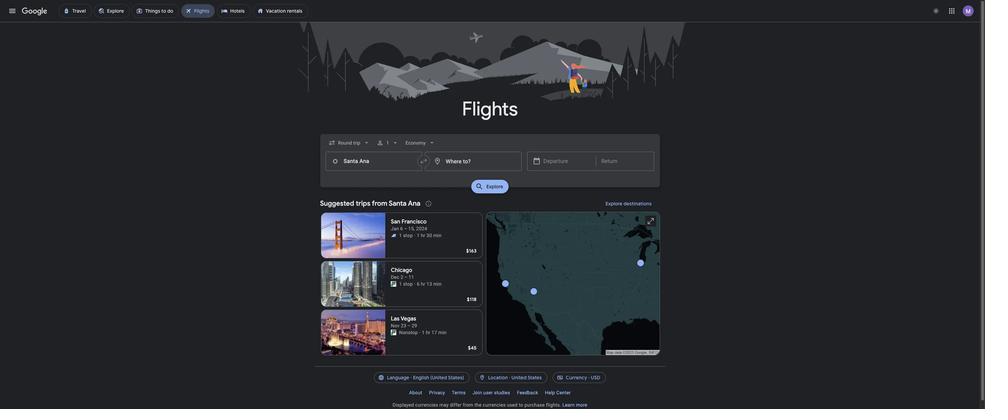 Task type: locate. For each thing, give the bounding box(es) containing it.
0 vertical spatial stop
[[403, 233, 413, 239]]

usd
[[591, 375, 600, 382]]

united
[[512, 375, 527, 382]]

1 vertical spatial hr
[[421, 282, 425, 287]]

currencies down the "privacy"
[[415, 403, 438, 409]]

Where to? text field
[[425, 152, 521, 171]]

hr left 30
[[421, 233, 425, 239]]

30
[[427, 233, 432, 239]]

from right trips
[[372, 200, 387, 208]]

0 horizontal spatial currencies
[[415, 403, 438, 409]]

1 vertical spatial frontier image
[[391, 331, 396, 336]]

english
[[413, 375, 429, 382]]

min for chicago
[[433, 282, 442, 287]]

frontier and united image
[[391, 233, 396, 239]]

nov
[[391, 324, 400, 329]]

1 stop down 2 – 11 at the bottom
[[399, 282, 413, 287]]

6
[[417, 282, 420, 287]]

hr for las vegas
[[426, 331, 430, 336]]

1 vertical spatial  image
[[419, 330, 420, 337]]

0 vertical spatial frontier image
[[391, 282, 396, 287]]

stop down 2 – 11 at the bottom
[[403, 282, 413, 287]]

1 horizontal spatial from
[[463, 403, 473, 409]]

1 frontier image from the top
[[391, 282, 396, 287]]

2 stop from the top
[[403, 282, 413, 287]]

santa
[[389, 200, 407, 208]]

 image
[[414, 233, 415, 239], [419, 330, 420, 337]]

1 vertical spatial 1 stop
[[399, 282, 413, 287]]

 image right nonstop
[[419, 330, 420, 337]]

min right 30
[[433, 233, 442, 239]]

learn more link
[[562, 403, 587, 409]]

2 vertical spatial hr
[[426, 331, 430, 336]]

0 vertical spatial from
[[372, 200, 387, 208]]

0 vertical spatial  image
[[414, 233, 415, 239]]

hr right 6
[[421, 282, 425, 287]]

1 stop down '6 – 15,'
[[399, 233, 413, 239]]

currencies
[[415, 403, 438, 409], [483, 403, 506, 409]]

1 stop from the top
[[403, 233, 413, 239]]

none text field inside flight search field
[[326, 152, 422, 171]]

stop for francisco
[[403, 233, 413, 239]]

explore inside button
[[605, 201, 622, 207]]

 image down '6 – 15,'
[[414, 233, 415, 239]]

frontier image down nov
[[391, 331, 396, 336]]

1 stop for francisco
[[399, 233, 413, 239]]

0 horizontal spatial explore
[[486, 184, 503, 190]]

$163
[[466, 248, 477, 254]]

2 vertical spatial min
[[438, 331, 447, 336]]

frontier image for vegas
[[391, 331, 396, 336]]

Departure text field
[[543, 152, 591, 171]]

0 horizontal spatial from
[[372, 200, 387, 208]]

san
[[391, 219, 400, 226]]

163 US dollars text field
[[466, 248, 477, 254]]

explore left destinations
[[605, 201, 622, 207]]

hr left 17
[[426, 331, 430, 336]]

stop down '6 – 15,'
[[403, 233, 413, 239]]

1 horizontal spatial explore
[[605, 201, 622, 207]]

None text field
[[326, 152, 422, 171]]

frontier image down dec
[[391, 282, 396, 287]]

main menu image
[[8, 7, 16, 15]]

chicago
[[391, 267, 412, 274]]

1 stop
[[399, 233, 413, 239], [399, 282, 413, 287]]

destinations
[[624, 201, 652, 207]]

0 vertical spatial 1 stop
[[399, 233, 413, 239]]

the
[[475, 403, 481, 409]]

min right 13
[[433, 282, 442, 287]]

displayed currencies may differ from the currencies used to purchase flights. learn more
[[393, 403, 587, 409]]

1 vertical spatial explore
[[605, 201, 622, 207]]

hr
[[421, 233, 425, 239], [421, 282, 425, 287], [426, 331, 430, 336]]

1 button
[[374, 135, 401, 151]]

17
[[432, 331, 437, 336]]

1
[[386, 140, 389, 146], [399, 233, 402, 239], [417, 233, 420, 239], [399, 282, 402, 287], [422, 331, 425, 336]]

118 US dollars text field
[[467, 297, 477, 303]]

currencies down 'join user studies'
[[483, 403, 506, 409]]

0 horizontal spatial  image
[[414, 233, 415, 239]]

vegas
[[401, 316, 416, 323]]

from
[[372, 200, 387, 208], [463, 403, 473, 409]]

1 hr 30 min
[[417, 233, 442, 239]]

explore button
[[471, 180, 509, 194]]

to
[[519, 403, 523, 409]]

min for las vegas
[[438, 331, 447, 336]]

2 1 stop from the top
[[399, 282, 413, 287]]

san francisco jan 6 – 15, 2024
[[391, 219, 427, 232]]

explore down the "where to?" text field
[[486, 184, 503, 190]]

dec
[[391, 275, 399, 281]]

center
[[556, 391, 571, 396]]

ana
[[408, 200, 420, 208]]

user
[[483, 391, 493, 396]]

from left the
[[463, 403, 473, 409]]

las vegas nov 23 – 29
[[391, 316, 417, 329]]

min for san francisco
[[433, 233, 442, 239]]

feedback
[[517, 391, 538, 396]]

13
[[427, 282, 432, 287]]

frontier image
[[391, 282, 396, 287], [391, 331, 396, 336]]

location
[[488, 375, 508, 382]]

min
[[433, 233, 442, 239], [433, 282, 442, 287], [438, 331, 447, 336]]

differ
[[450, 403, 462, 409]]

about
[[409, 391, 422, 396]]

1 vertical spatial min
[[433, 282, 442, 287]]

0 vertical spatial hr
[[421, 233, 425, 239]]

0 vertical spatial explore
[[486, 184, 503, 190]]

1 horizontal spatial currencies
[[483, 403, 506, 409]]

terms link
[[448, 388, 469, 399]]

states)
[[448, 375, 464, 382]]

explore
[[486, 184, 503, 190], [605, 201, 622, 207]]

stop for dec
[[403, 282, 413, 287]]

stop
[[403, 233, 413, 239], [403, 282, 413, 287]]

1 horizontal spatial  image
[[419, 330, 420, 337]]

studies
[[494, 391, 510, 396]]

united states
[[512, 375, 542, 382]]

$118
[[467, 297, 477, 303]]

join
[[473, 391, 482, 396]]

1 1 stop from the top
[[399, 233, 413, 239]]

None field
[[326, 137, 373, 149], [403, 137, 438, 149], [326, 137, 373, 149], [403, 137, 438, 149]]

hr for chicago
[[421, 282, 425, 287]]

0 vertical spatial min
[[433, 233, 442, 239]]

 image inside suggested trips from santa ana region
[[414, 281, 415, 288]]

language
[[387, 375, 409, 382]]

from inside region
[[372, 200, 387, 208]]

explore inside button
[[486, 184, 503, 190]]

1 vertical spatial stop
[[403, 282, 413, 287]]

help center link
[[542, 388, 574, 399]]

2 frontier image from the top
[[391, 331, 396, 336]]

 image
[[414, 281, 415, 288]]

min right 17
[[438, 331, 447, 336]]

help
[[545, 391, 555, 396]]

currency
[[566, 375, 587, 382]]



Task type: vqa. For each thing, say whether or not it's contained in the screenshot.
Tracked prices
no



Task type: describe. For each thing, give the bounding box(es) containing it.
suggested trips from santa ana
[[320, 200, 420, 208]]

learn
[[562, 403, 575, 409]]

45 US dollars text field
[[468, 346, 477, 352]]

help center
[[545, 391, 571, 396]]

hr for san francisco
[[421, 233, 425, 239]]

more
[[576, 403, 587, 409]]

1 vertical spatial from
[[463, 403, 473, 409]]

$45
[[468, 346, 477, 352]]

1 inside popup button
[[386, 140, 389, 146]]

change appearance image
[[928, 3, 944, 19]]

chicago dec 2 – 11
[[391, 267, 414, 281]]

francisco
[[402, 219, 427, 226]]

frontier image for dec
[[391, 282, 396, 287]]

used
[[507, 403, 518, 409]]

6 hr 13 min
[[417, 282, 442, 287]]

Flight search field
[[315, 134, 665, 196]]

Return text field
[[601, 152, 649, 171]]

6 – 15,
[[400, 226, 415, 232]]

terms
[[452, 391, 466, 396]]

flights
[[462, 97, 518, 122]]

privacy
[[429, 391, 445, 396]]

1 currencies from the left
[[415, 403, 438, 409]]

jan
[[391, 226, 399, 232]]

about link
[[406, 388, 426, 399]]

join user studies
[[473, 391, 510, 396]]

suggested
[[320, 200, 354, 208]]

trips
[[356, 200, 370, 208]]

las
[[391, 316, 400, 323]]

(united
[[430, 375, 447, 382]]

suggested trips from santa ana region
[[320, 196, 660, 359]]

1 hr 17 min
[[422, 331, 447, 336]]

feedback link
[[514, 388, 542, 399]]

states
[[528, 375, 542, 382]]

2024
[[416, 226, 427, 232]]

may
[[439, 403, 449, 409]]

nonstop
[[399, 331, 418, 336]]

explore destinations button
[[597, 196, 660, 212]]

flights.
[[546, 403, 561, 409]]

explore for explore
[[486, 184, 503, 190]]

2 – 11
[[401, 275, 414, 281]]

 image for las vegas
[[419, 330, 420, 337]]

 image for san francisco
[[414, 233, 415, 239]]

purchase
[[524, 403, 545, 409]]

23 – 29
[[401, 324, 417, 329]]

explore for explore destinations
[[605, 201, 622, 207]]

english (united states)
[[413, 375, 464, 382]]

2 currencies from the left
[[483, 403, 506, 409]]

1 stop for dec
[[399, 282, 413, 287]]

privacy link
[[426, 388, 448, 399]]

displayed
[[393, 403, 414, 409]]

join user studies link
[[469, 388, 514, 399]]

explore destinations
[[605, 201, 652, 207]]



